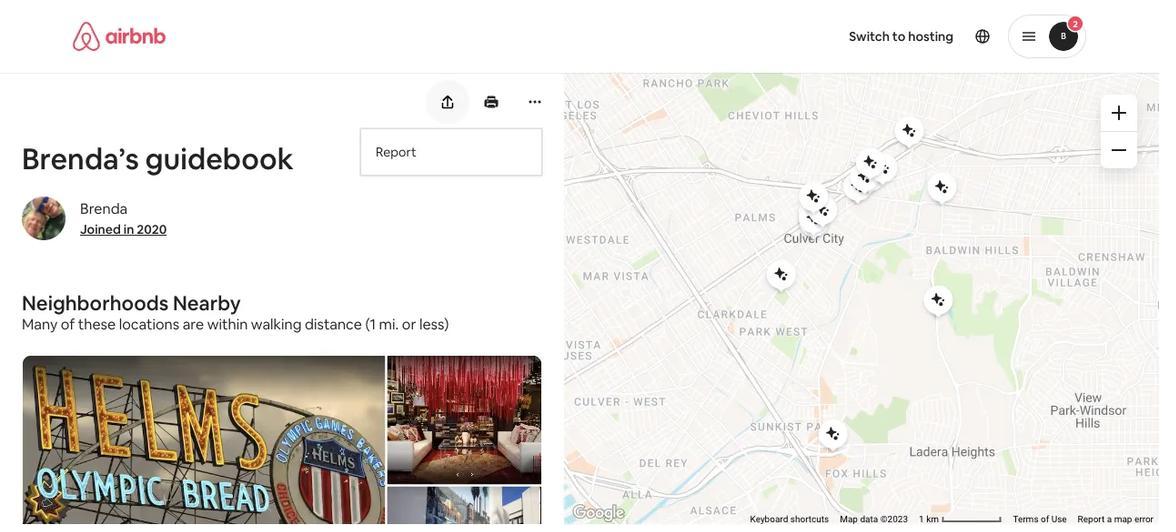 Task type: locate. For each thing, give the bounding box(es) containing it.
switch to hosting link
[[838, 17, 964, 56]]

1 vertical spatial report
[[1078, 514, 1105, 525]]

report for report
[[376, 144, 416, 160]]

km
[[926, 514, 939, 525]]

report
[[376, 144, 416, 160], [1078, 514, 1105, 525]]

1
[[919, 514, 924, 525]]

report inside button
[[376, 144, 416, 160]]

map
[[840, 514, 858, 525]]

terms of use link
[[1013, 514, 1067, 525]]

©2023
[[881, 514, 908, 525]]

0 vertical spatial report
[[376, 144, 416, 160]]

1 km button
[[914, 512, 1008, 525]]

switch to hosting
[[849, 28, 954, 45]]

many
[[22, 314, 58, 333]]

of right many
[[61, 314, 75, 333]]

map data ©2023
[[840, 514, 908, 525]]

1 vertical spatial of
[[1041, 514, 1049, 525]]

0 horizontal spatial report
[[376, 144, 416, 160]]

of left use
[[1041, 514, 1049, 525]]

in
[[124, 221, 134, 237]]

report for report a map error
[[1078, 514, 1105, 525]]

of
[[61, 314, 75, 333], [1041, 514, 1049, 525]]

more options, undefined image
[[528, 95, 542, 109]]

profile element
[[601, 0, 1086, 73]]

locations
[[119, 314, 179, 333]]

share image
[[440, 95, 455, 109]]

brenda image
[[22, 197, 66, 240], [22, 197, 66, 240]]

guidebook
[[145, 139, 294, 177]]

brenda's guidebook
[[22, 139, 294, 177]]

1 horizontal spatial report
[[1078, 514, 1105, 525]]

0 vertical spatial of
[[61, 314, 75, 333]]

0 horizontal spatial of
[[61, 314, 75, 333]]

1 km
[[919, 514, 941, 525]]

1 horizontal spatial of
[[1041, 514, 1049, 525]]

(1
[[365, 314, 376, 333]]

keyboard
[[750, 514, 788, 525]]

terms
[[1013, 514, 1039, 525]]

print image
[[484, 95, 499, 109]]

terms of use
[[1013, 514, 1067, 525]]

share image
[[443, 96, 453, 108]]

joined in 2020 link
[[80, 221, 167, 237]]

keyboard shortcuts button
[[750, 513, 829, 525]]

2 button
[[1008, 15, 1086, 58]]

keyboard shortcuts
[[750, 514, 829, 525]]



Task type: vqa. For each thing, say whether or not it's contained in the screenshot.
"of" to the bottom
yes



Task type: describe. For each thing, give the bounding box(es) containing it.
of inside neighborhoods nearby many of these locations are within walking distance (1 mi. or less)
[[61, 314, 75, 333]]

hosting
[[908, 28, 954, 45]]

zoom in image
[[1112, 106, 1126, 120]]

error
[[1135, 514, 1154, 525]]

are
[[183, 314, 204, 333]]

or
[[402, 314, 416, 333]]

switch
[[849, 28, 890, 45]]

2
[[1073, 18, 1078, 30]]

walking
[[251, 314, 302, 333]]

neighborhoods nearby many of these locations are within walking distance (1 mi. or less)
[[22, 290, 449, 333]]

google image
[[569, 501, 629, 525]]

mi.
[[379, 314, 399, 333]]

neighborhoods
[[22, 290, 169, 316]]

zoom out image
[[1112, 143, 1126, 157]]

data
[[860, 514, 878, 525]]

within
[[207, 314, 248, 333]]

nearby
[[173, 290, 241, 316]]

brenda's
[[22, 139, 139, 177]]

brenda
[[80, 199, 128, 217]]

distance
[[305, 314, 362, 333]]

2020
[[137, 221, 167, 237]]

report a map error link
[[1078, 514, 1154, 525]]

a
[[1107, 514, 1112, 525]]

map
[[1114, 514, 1132, 525]]

joined
[[80, 221, 121, 237]]

these
[[78, 314, 116, 333]]

to
[[892, 28, 906, 45]]

shortcuts
[[790, 514, 829, 525]]

report a map error
[[1078, 514, 1154, 525]]

less)
[[419, 314, 449, 333]]

map region
[[389, 37, 1159, 525]]

report button
[[376, 129, 527, 175]]

brenda joined in 2020
[[80, 199, 167, 237]]

use
[[1052, 514, 1067, 525]]



